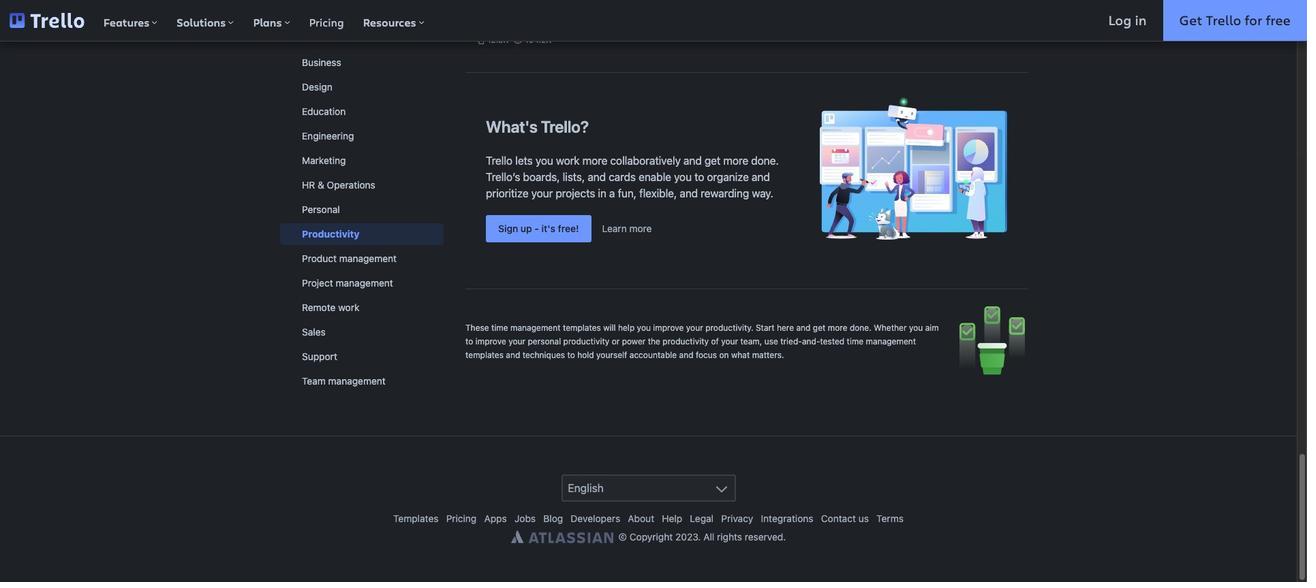 Task type: vqa. For each thing, say whether or not it's contained in the screenshot.
Trello image
yes



Task type: describe. For each thing, give the bounding box(es) containing it.
it's
[[542, 223, 555, 234]]

marketing
[[302, 155, 346, 166]]

tested
[[820, 337, 845, 347]]

terms link
[[877, 513, 904, 525]]

your inside trello lets you work more collaboratively and get more done. trello's boards, lists, and cards enable you to organize and prioritize your projects in a fun, flexible, and rewarding way.
[[531, 187, 553, 200]]

resources
[[363, 15, 416, 30]]

the
[[648, 337, 660, 347]]

of
[[711, 337, 719, 347]]

marketing link
[[280, 150, 444, 172]]

and-
[[802, 337, 820, 347]]

business
[[302, 57, 341, 68]]

these
[[465, 323, 489, 333]]

enable
[[639, 171, 671, 183]]

hr
[[302, 179, 315, 191]]

log in
[[1109, 11, 1147, 29]]

what's
[[486, 117, 538, 136]]

all
[[703, 532, 714, 543]]

resources button
[[353, 0, 434, 41]]

© copyright 2023. all rights reserved.
[[619, 532, 786, 543]]

what's trello?
[[486, 117, 589, 136]]

design link
[[280, 76, 444, 98]]

in inside trello lets you work more collaboratively and get more done. trello's boards, lists, and cards enable you to organize and prioritize your projects in a fun, flexible, and rewarding way.
[[598, 187, 607, 200]]

product management link
[[280, 248, 444, 270]]

1 vertical spatial improve
[[476, 337, 506, 347]]

12.8k
[[487, 35, 509, 45]]

blog
[[543, 513, 563, 525]]

these time management templates will help you improve your productivity. start here and get more done. whether you aim to improve your personal productivity or power the productivity of your team, use tried-and-tested time management templates and techniques to hold yourself accountable and focus on what matters.
[[465, 323, 939, 361]]

plans button
[[244, 0, 300, 41]]

trello?
[[541, 117, 589, 136]]

jobs link
[[515, 513, 536, 525]]

help
[[662, 513, 682, 525]]

get inside trello lets you work more collaboratively and get more done. trello's boards, lists, and cards enable you to organize and prioritize your projects in a fun, flexible, and rewarding way.
[[705, 155, 721, 167]]

0 vertical spatial trello
[[1206, 11, 1241, 29]]

1 vertical spatial templates
[[465, 350, 504, 361]]

tried-
[[780, 337, 802, 347]]

contact us link
[[821, 513, 869, 525]]

©
[[619, 532, 627, 543]]

sign
[[498, 223, 518, 234]]

design
[[302, 81, 332, 93]]

your down productivity.
[[721, 337, 738, 347]]

hold
[[577, 350, 594, 361]]

work inside trello lets you work more collaboratively and get more done. trello's boards, lists, and cards enable you to organize and prioritize your projects in a fun, flexible, and rewarding way.
[[556, 155, 580, 167]]

trello inside trello lets you work more collaboratively and get more done. trello's boards, lists, and cards enable you to organize and prioritize your projects in a fun, flexible, and rewarding way.
[[486, 155, 513, 167]]

privacy link
[[721, 513, 753, 525]]

help
[[618, 323, 635, 333]]

lets
[[515, 155, 533, 167]]

boards,
[[523, 171, 560, 183]]

integrations
[[761, 513, 813, 525]]

accountable
[[630, 350, 677, 361]]

contact us
[[821, 513, 869, 525]]

you right "enable"
[[674, 171, 692, 183]]

power
[[622, 337, 646, 347]]

and left focus at the right
[[679, 350, 693, 361]]

up
[[521, 223, 532, 234]]

apps link
[[484, 513, 507, 525]]

management down whether
[[866, 337, 916, 347]]

reserved.
[[745, 532, 786, 543]]

0 vertical spatial time
[[491, 323, 508, 333]]

whether
[[874, 323, 907, 333]]

and up way.
[[752, 171, 770, 183]]

you left aim
[[909, 323, 923, 333]]

product management
[[302, 253, 397, 264]]

project
[[302, 277, 333, 289]]

trello's
[[486, 171, 520, 183]]

get inside these time management templates will help you improve your productivity. start here and get more done. whether you aim to improve your personal productivity or power the productivity of your team, use tried-and-tested time management templates and techniques to hold yourself accountable and focus on what matters.
[[813, 323, 826, 333]]

productivity link
[[280, 224, 444, 245]]

projects
[[556, 187, 595, 200]]

sign up - it's free! button
[[486, 215, 591, 243]]

sign up - it's free! link
[[486, 215, 591, 243]]

support link
[[280, 346, 444, 368]]

lists,
[[563, 171, 585, 183]]

you up boards,
[[536, 155, 553, 167]]

focus
[[696, 350, 717, 361]]

&
[[318, 179, 324, 191]]

more up the organize
[[723, 155, 748, 167]]

copyright
[[630, 532, 673, 543]]

your up focus at the right
[[686, 323, 703, 333]]

collaboratively
[[610, 155, 681, 167]]

way.
[[752, 187, 773, 200]]

team
[[302, 376, 326, 387]]

here
[[777, 323, 794, 333]]

personal
[[302, 204, 340, 215]]

and up rewarding
[[684, 155, 702, 167]]

free
[[1266, 11, 1291, 29]]

management for project management
[[336, 277, 393, 289]]

0 horizontal spatial work
[[338, 302, 359, 313]]

get trello for free link
[[1163, 0, 1307, 41]]

apps
[[484, 513, 507, 525]]

trello lets you work more collaboratively and get more done. trello's boards, lists, and cards enable you to organize and prioritize your projects in a fun, flexible, and rewarding way.
[[486, 155, 779, 200]]

features
[[103, 15, 149, 30]]

business link
[[280, 52, 444, 74]]

use
[[764, 337, 778, 347]]

management up personal
[[510, 323, 561, 333]]

what
[[731, 350, 750, 361]]

jobs
[[515, 513, 536, 525]]

features button
[[94, 0, 167, 41]]



Task type: locate. For each thing, give the bounding box(es) containing it.
management for team management
[[328, 376, 386, 387]]

1 vertical spatial work
[[338, 302, 359, 313]]

-
[[535, 223, 539, 234]]

templates link
[[393, 513, 439, 525]]

and right flexible,
[[680, 187, 698, 200]]

team,
[[740, 337, 762, 347]]

0 horizontal spatial pricing link
[[300, 0, 353, 41]]

to down these
[[465, 337, 473, 347]]

to inside trello lets you work more collaboratively and get more done. trello's boards, lists, and cards enable you to organize and prioritize your projects in a fun, flexible, and rewarding way.
[[695, 171, 704, 183]]

1 vertical spatial trello
[[486, 155, 513, 167]]

0 vertical spatial improve
[[653, 323, 684, 333]]

learn
[[602, 223, 627, 234]]

templates down these
[[465, 350, 504, 361]]

1 horizontal spatial pricing link
[[446, 513, 477, 525]]

0 vertical spatial templates
[[563, 323, 601, 333]]

pricing left apps
[[446, 513, 477, 525]]

developers
[[571, 513, 620, 525]]

operations
[[327, 179, 375, 191]]

remote
[[302, 302, 336, 313]]

trello up trello's
[[486, 155, 513, 167]]

1 vertical spatial time
[[847, 337, 864, 347]]

templates up hold at bottom left
[[563, 323, 601, 333]]

help link
[[662, 513, 682, 525]]

and right lists,
[[588, 171, 606, 183]]

learn more link
[[602, 223, 652, 234]]

0 vertical spatial pricing
[[309, 15, 344, 29]]

trello left for
[[1206, 11, 1241, 29]]

2 productivity from the left
[[663, 337, 709, 347]]

blog link
[[543, 513, 563, 525]]

1 horizontal spatial improve
[[653, 323, 684, 333]]

pricing for the right pricing link
[[446, 513, 477, 525]]

1 horizontal spatial time
[[847, 337, 864, 347]]

learn more
[[602, 223, 652, 234]]

time right tested in the right of the page
[[847, 337, 864, 347]]

pricing link
[[300, 0, 353, 41], [446, 513, 477, 525]]

management down support link
[[328, 376, 386, 387]]

management
[[339, 253, 397, 264], [336, 277, 393, 289], [510, 323, 561, 333], [866, 337, 916, 347], [328, 376, 386, 387]]

1 horizontal spatial get
[[813, 323, 826, 333]]

0 horizontal spatial templates
[[465, 350, 504, 361]]

matters.
[[752, 350, 784, 361]]

a
[[609, 187, 615, 200]]

1 vertical spatial done.
[[850, 323, 872, 333]]

1 horizontal spatial templates
[[563, 323, 601, 333]]

privacy
[[721, 513, 753, 525]]

solutions
[[177, 15, 226, 30]]

on
[[719, 350, 729, 361]]

project management link
[[280, 273, 444, 294]]

personal
[[528, 337, 561, 347]]

management down productivity link
[[339, 253, 397, 264]]

you up the power
[[637, 323, 651, 333]]

1 vertical spatial in
[[598, 187, 607, 200]]

rights
[[717, 532, 742, 543]]

start
[[756, 323, 775, 333]]

and left the techniques at left bottom
[[506, 350, 520, 361]]

team management link
[[280, 371, 444, 393]]

engineering link
[[280, 125, 444, 147]]

contact
[[821, 513, 856, 525]]

0 horizontal spatial improve
[[476, 337, 506, 347]]

your left personal
[[509, 337, 526, 347]]

in right "log"
[[1135, 11, 1147, 29]]

1 horizontal spatial pricing
[[446, 513, 477, 525]]

improve up "the"
[[653, 323, 684, 333]]

plans
[[253, 15, 282, 30]]

0 vertical spatial get
[[705, 155, 721, 167]]

about
[[628, 513, 654, 525]]

hr & operations link
[[280, 174, 444, 196]]

done.
[[751, 155, 779, 167], [850, 323, 872, 333]]

terms
[[877, 513, 904, 525]]

log in link
[[1092, 0, 1163, 41]]

fun,
[[618, 187, 637, 200]]

0 horizontal spatial productivity
[[563, 337, 609, 347]]

remote work link
[[280, 297, 444, 319]]

1 vertical spatial pricing link
[[446, 513, 477, 525]]

get up and-
[[813, 323, 826, 333]]

0 horizontal spatial pricing
[[309, 15, 344, 29]]

get up the organize
[[705, 155, 721, 167]]

0 horizontal spatial time
[[491, 323, 508, 333]]

productivity up hold at bottom left
[[563, 337, 609, 347]]

done. left whether
[[850, 323, 872, 333]]

0 horizontal spatial to
[[465, 337, 473, 347]]

0 vertical spatial work
[[556, 155, 580, 167]]

yourself
[[596, 350, 627, 361]]

your down boards,
[[531, 187, 553, 200]]

will
[[603, 323, 616, 333]]

product
[[302, 253, 337, 264]]

0 horizontal spatial trello
[[486, 155, 513, 167]]

cards
[[609, 171, 636, 183]]

and
[[684, 155, 702, 167], [588, 171, 606, 183], [752, 171, 770, 183], [680, 187, 698, 200], [796, 323, 811, 333], [506, 350, 520, 361], [679, 350, 693, 361]]

prioritize
[[486, 187, 529, 200]]

2 horizontal spatial to
[[695, 171, 704, 183]]

pricing link left apps
[[446, 513, 477, 525]]

improve
[[653, 323, 684, 333], [476, 337, 506, 347]]

1 horizontal spatial to
[[567, 350, 575, 361]]

get trello for free
[[1179, 11, 1291, 29]]

integrations link
[[761, 513, 813, 525]]

get
[[1179, 11, 1202, 29]]

1 horizontal spatial productivity
[[663, 337, 709, 347]]

in left a
[[598, 187, 607, 200]]

more right learn
[[629, 223, 652, 234]]

and up and-
[[796, 323, 811, 333]]

developers link
[[571, 513, 620, 525]]

us
[[859, 513, 869, 525]]

about link
[[628, 513, 654, 525]]

pricing
[[309, 15, 344, 29], [446, 513, 477, 525]]

1 vertical spatial pricing
[[446, 513, 477, 525]]

done. inside these time management templates will help you improve your productivity. start here and get more done. whether you aim to improve your personal productivity or power the productivity of your team, use tried-and-tested time management templates and techniques to hold yourself accountable and focus on what matters.
[[850, 323, 872, 333]]

education link
[[280, 101, 444, 123]]

free!
[[558, 223, 579, 234]]

1 vertical spatial get
[[813, 323, 826, 333]]

aim
[[925, 323, 939, 333]]

trello image
[[10, 13, 84, 28], [10, 13, 84, 28]]

templates
[[563, 323, 601, 333], [465, 350, 504, 361]]

engineering
[[302, 130, 354, 142]]

management for product management
[[339, 253, 397, 264]]

your
[[531, 187, 553, 200], [686, 323, 703, 333], [509, 337, 526, 347], [721, 337, 738, 347]]

1 vertical spatial to
[[465, 337, 473, 347]]

1 horizontal spatial done.
[[850, 323, 872, 333]]

104.2k
[[525, 35, 551, 45]]

solutions button
[[167, 0, 244, 41]]

pricing up business
[[309, 15, 344, 29]]

more up lists,
[[582, 155, 607, 167]]

0 horizontal spatial get
[[705, 155, 721, 167]]

done. inside trello lets you work more collaboratively and get more done. trello's boards, lists, and cards enable you to organize and prioritize your projects in a fun, flexible, and rewarding way.
[[751, 155, 779, 167]]

pricing link up business
[[300, 0, 353, 41]]

productivity up focus at the right
[[663, 337, 709, 347]]

1 horizontal spatial trello
[[1206, 11, 1241, 29]]

hr & operations
[[302, 179, 375, 191]]

productivity icon image
[[940, 307, 1028, 378]]

trello
[[1206, 11, 1241, 29], [486, 155, 513, 167]]

improve down these
[[476, 337, 506, 347]]

to left the organize
[[695, 171, 704, 183]]

rewarding
[[701, 187, 749, 200]]

0 horizontal spatial done.
[[751, 155, 779, 167]]

1 productivity from the left
[[563, 337, 609, 347]]

1 horizontal spatial work
[[556, 155, 580, 167]]

productivity
[[302, 228, 360, 240]]

management down product management link
[[336, 277, 393, 289]]

work down project management
[[338, 302, 359, 313]]

more inside these time management templates will help you improve your productivity. start here and get more done. whether you aim to improve your personal productivity or power the productivity of your team, use tried-and-tested time management templates and techniques to hold yourself accountable and focus on what matters.
[[828, 323, 847, 333]]

1 horizontal spatial in
[[1135, 11, 1147, 29]]

0 vertical spatial done.
[[751, 155, 779, 167]]

organize
[[707, 171, 749, 183]]

to left hold at bottom left
[[567, 350, 575, 361]]

0 vertical spatial in
[[1135, 11, 1147, 29]]

0 vertical spatial pricing link
[[300, 0, 353, 41]]

work up lists,
[[556, 155, 580, 167]]

2 vertical spatial to
[[567, 350, 575, 361]]

more up tested in the right of the page
[[828, 323, 847, 333]]

0 horizontal spatial in
[[598, 187, 607, 200]]

sales link
[[280, 322, 444, 343]]

done. up way.
[[751, 155, 779, 167]]

pricing for pricing link to the top
[[309, 15, 344, 29]]

0 vertical spatial to
[[695, 171, 704, 183]]

techniques
[[523, 350, 565, 361]]

time right these
[[491, 323, 508, 333]]



